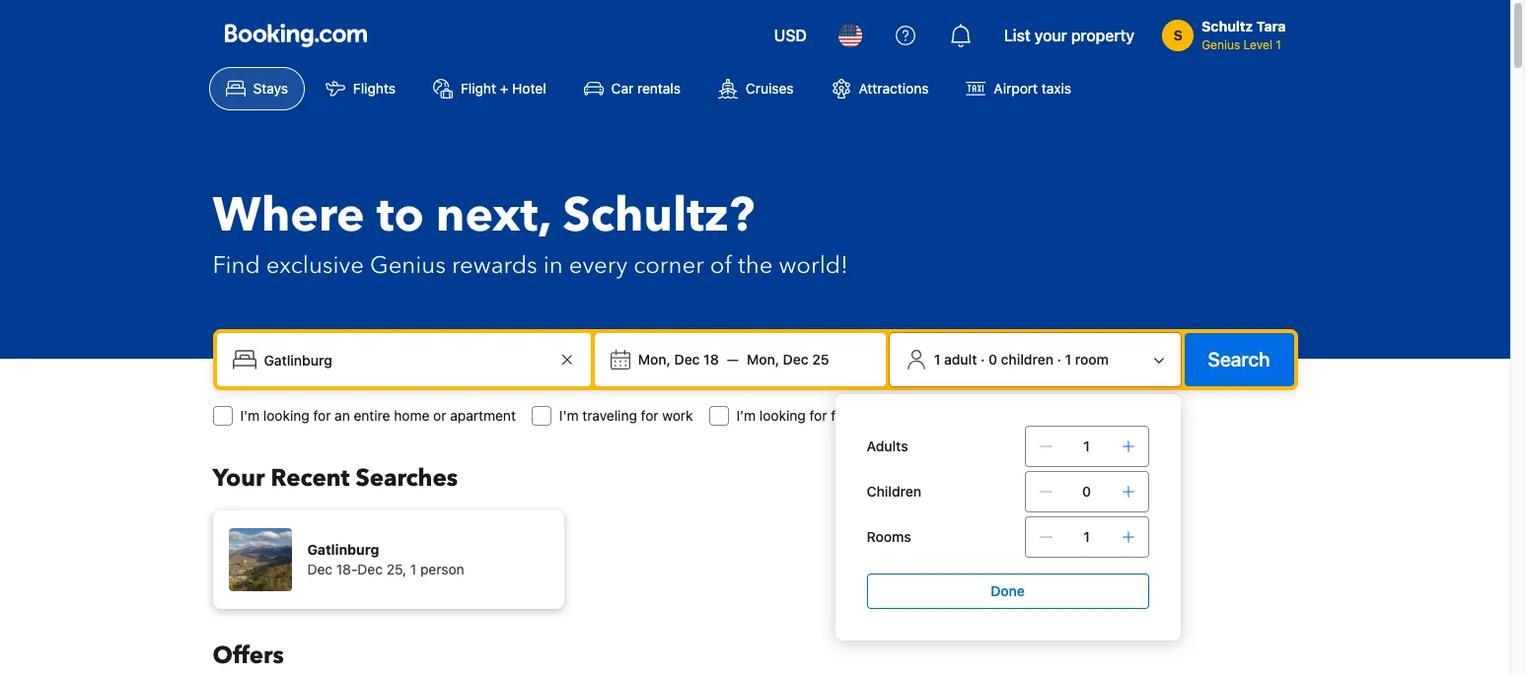 Task type: describe. For each thing, give the bounding box(es) containing it.
rewards
[[452, 250, 537, 282]]

stays link
[[209, 67, 305, 110]]

i'm looking for flights
[[736, 407, 870, 424]]

airport
[[994, 80, 1038, 97]]

tara
[[1256, 18, 1286, 35]]

25
[[812, 351, 829, 368]]

genius inside where to next, schultz? find exclusive genius rewards in every corner of the world!
[[370, 250, 446, 282]]

your
[[213, 463, 265, 495]]

person
[[420, 561, 464, 578]]

adult
[[944, 351, 977, 368]]

rooms
[[867, 529, 911, 545]]

booking.com image
[[224, 24, 366, 47]]

your recent searches
[[213, 463, 458, 495]]

searches
[[356, 463, 458, 495]]

s
[[1173, 27, 1183, 43]]

i'm for i'm looking for an entire home or apartment
[[240, 407, 260, 424]]

looking for i'm
[[263, 407, 309, 424]]

airport taxis link
[[949, 67, 1088, 110]]

level
[[1243, 37, 1272, 52]]

—
[[727, 351, 739, 368]]

your account menu schultz tara genius level 1 element
[[1162, 9, 1294, 54]]

mon, dec 18 — mon, dec 25
[[638, 351, 829, 368]]

1 vertical spatial 0
[[1082, 483, 1091, 500]]

children
[[1001, 351, 1054, 368]]

gatlinburg dec 18-dec 25, 1 person
[[307, 542, 464, 578]]

adults
[[867, 438, 908, 455]]

for for flights
[[809, 407, 827, 424]]

0 inside dropdown button
[[988, 351, 997, 368]]

flights
[[831, 407, 870, 424]]

cruises link
[[701, 67, 810, 110]]

car
[[611, 80, 634, 97]]

car rentals link
[[567, 67, 697, 110]]

mon, dec 25 button
[[739, 342, 837, 378]]

offers
[[213, 640, 284, 673]]

dec left 18-
[[307, 561, 332, 578]]

in
[[543, 250, 563, 282]]

gatlinburg
[[307, 542, 379, 558]]

schultz
[[1202, 18, 1253, 35]]

attractions link
[[814, 67, 945, 110]]

every
[[569, 250, 628, 282]]

your
[[1034, 27, 1067, 44]]

i'm
[[736, 407, 756, 424]]

list your property
[[1004, 27, 1135, 44]]

1 inside schultz tara genius level 1
[[1276, 37, 1281, 52]]

flight + hotel link
[[416, 67, 563, 110]]

looking for i'm
[[759, 407, 806, 424]]

25,
[[386, 561, 407, 578]]

dec left 18
[[674, 351, 700, 368]]

exclusive
[[266, 250, 364, 282]]

of
[[710, 250, 732, 282]]

1 inside "gatlinburg dec 18-dec 25, 1 person"
[[410, 561, 417, 578]]

for for work
[[641, 407, 659, 424]]

find
[[213, 250, 260, 282]]

dec left 25
[[783, 351, 808, 368]]

hotel
[[512, 80, 546, 97]]

1 mon, from the left
[[638, 351, 671, 368]]

1 left room
[[1065, 351, 1071, 368]]

children
[[867, 483, 921, 500]]

stays
[[253, 80, 288, 97]]

2 mon, from the left
[[747, 351, 779, 368]]



Task type: vqa. For each thing, say whether or not it's contained in the screenshot.
The $179 associated with 25
no



Task type: locate. For each thing, give the bounding box(es) containing it.
i'm left traveling
[[559, 407, 579, 424]]

search button
[[1184, 333, 1294, 387]]

1 horizontal spatial looking
[[759, 407, 806, 424]]

0
[[988, 351, 997, 368], [1082, 483, 1091, 500]]

1 horizontal spatial ·
[[1057, 351, 1061, 368]]

2 horizontal spatial for
[[809, 407, 827, 424]]

traveling
[[582, 407, 637, 424]]

0 horizontal spatial ·
[[981, 351, 985, 368]]

18-
[[336, 561, 358, 578]]

i'm for i'm traveling for work
[[559, 407, 579, 424]]

looking
[[263, 407, 309, 424], [759, 407, 806, 424]]

flights
[[353, 80, 396, 97]]

mon, right —
[[747, 351, 779, 368]]

done button
[[867, 574, 1149, 610]]

mon, dec 18 button
[[630, 342, 727, 378]]

dec
[[674, 351, 700, 368], [783, 351, 808, 368], [307, 561, 332, 578], [358, 561, 383, 578]]

0 vertical spatial genius
[[1202, 37, 1240, 52]]

· right children
[[1057, 351, 1061, 368]]

rentals
[[637, 80, 681, 97]]

or
[[433, 407, 446, 424]]

for for an
[[313, 407, 331, 424]]

0 horizontal spatial for
[[313, 407, 331, 424]]

attractions
[[859, 80, 929, 97]]

where
[[213, 183, 365, 249]]

car rentals
[[611, 80, 681, 97]]

usd button
[[762, 12, 819, 59]]

an
[[335, 407, 350, 424]]

2 looking from the left
[[759, 407, 806, 424]]

schultz tara genius level 1
[[1202, 18, 1286, 52]]

list your property link
[[992, 12, 1146, 59]]

recent
[[271, 463, 350, 495]]

mon, left 18
[[638, 351, 671, 368]]

0 horizontal spatial i'm
[[240, 407, 260, 424]]

work
[[662, 407, 693, 424]]

·
[[981, 351, 985, 368], [1057, 351, 1061, 368]]

0 horizontal spatial genius
[[370, 250, 446, 282]]

1 down room
[[1083, 438, 1090, 455]]

2 i'm from the left
[[559, 407, 579, 424]]

mon,
[[638, 351, 671, 368], [747, 351, 779, 368]]

home
[[394, 407, 429, 424]]

search
[[1208, 348, 1270, 371]]

corner
[[633, 250, 704, 282]]

1 up done button
[[1083, 529, 1090, 545]]

world!
[[779, 250, 848, 282]]

apartment
[[450, 407, 516, 424]]

18
[[704, 351, 719, 368]]

· right the adult
[[981, 351, 985, 368]]

1 adult · 0 children · 1 room
[[934, 351, 1109, 368]]

0 horizontal spatial looking
[[263, 407, 309, 424]]

next,
[[436, 183, 551, 249]]

i'm
[[240, 407, 260, 424], [559, 407, 579, 424]]

1
[[1276, 37, 1281, 52], [934, 351, 940, 368], [1065, 351, 1071, 368], [1083, 438, 1090, 455], [1083, 529, 1090, 545], [410, 561, 417, 578]]

where to next, schultz? find exclusive genius rewards in every corner of the world!
[[213, 183, 848, 282]]

flight
[[461, 80, 496, 97]]

1 left the adult
[[934, 351, 940, 368]]

entire
[[354, 407, 390, 424]]

1 horizontal spatial for
[[641, 407, 659, 424]]

genius down the schultz
[[1202, 37, 1240, 52]]

1 horizontal spatial mon,
[[747, 351, 779, 368]]

genius down to
[[370, 250, 446, 282]]

looking right i'm
[[759, 407, 806, 424]]

i'm looking for an entire home or apartment
[[240, 407, 516, 424]]

1 · from the left
[[981, 351, 985, 368]]

list
[[1004, 27, 1030, 44]]

1 i'm from the left
[[240, 407, 260, 424]]

done
[[991, 583, 1025, 600]]

taxis
[[1042, 80, 1071, 97]]

genius
[[1202, 37, 1240, 52], [370, 250, 446, 282]]

dec left 25,
[[358, 561, 383, 578]]

for
[[313, 407, 331, 424], [641, 407, 659, 424], [809, 407, 827, 424]]

for left the flights
[[809, 407, 827, 424]]

2 for from the left
[[641, 407, 659, 424]]

to
[[376, 183, 424, 249]]

cruises
[[746, 80, 794, 97]]

room
[[1075, 351, 1109, 368]]

1 looking from the left
[[263, 407, 309, 424]]

1 horizontal spatial genius
[[1202, 37, 1240, 52]]

Where are you going? field
[[256, 342, 555, 378]]

1 for from the left
[[313, 407, 331, 424]]

flights link
[[309, 67, 412, 110]]

1 horizontal spatial 0
[[1082, 483, 1091, 500]]

1 adult · 0 children · 1 room button
[[897, 341, 1172, 379]]

0 horizontal spatial 0
[[988, 351, 997, 368]]

i'm up your
[[240, 407, 260, 424]]

property
[[1071, 27, 1135, 44]]

1 vertical spatial genius
[[370, 250, 446, 282]]

0 horizontal spatial mon,
[[638, 351, 671, 368]]

looking left an
[[263, 407, 309, 424]]

usd
[[774, 27, 807, 44]]

genius inside schultz tara genius level 1
[[1202, 37, 1240, 52]]

i'm traveling for work
[[559, 407, 693, 424]]

the
[[738, 250, 773, 282]]

for left an
[[313, 407, 331, 424]]

+
[[500, 80, 508, 97]]

schultz?
[[563, 183, 754, 249]]

3 for from the left
[[809, 407, 827, 424]]

1 right 25,
[[410, 561, 417, 578]]

0 vertical spatial 0
[[988, 351, 997, 368]]

airport taxis
[[994, 80, 1071, 97]]

flight + hotel
[[461, 80, 546, 97]]

2 · from the left
[[1057, 351, 1061, 368]]

for left work
[[641, 407, 659, 424]]

1 horizontal spatial i'm
[[559, 407, 579, 424]]

1 down tara
[[1276, 37, 1281, 52]]



